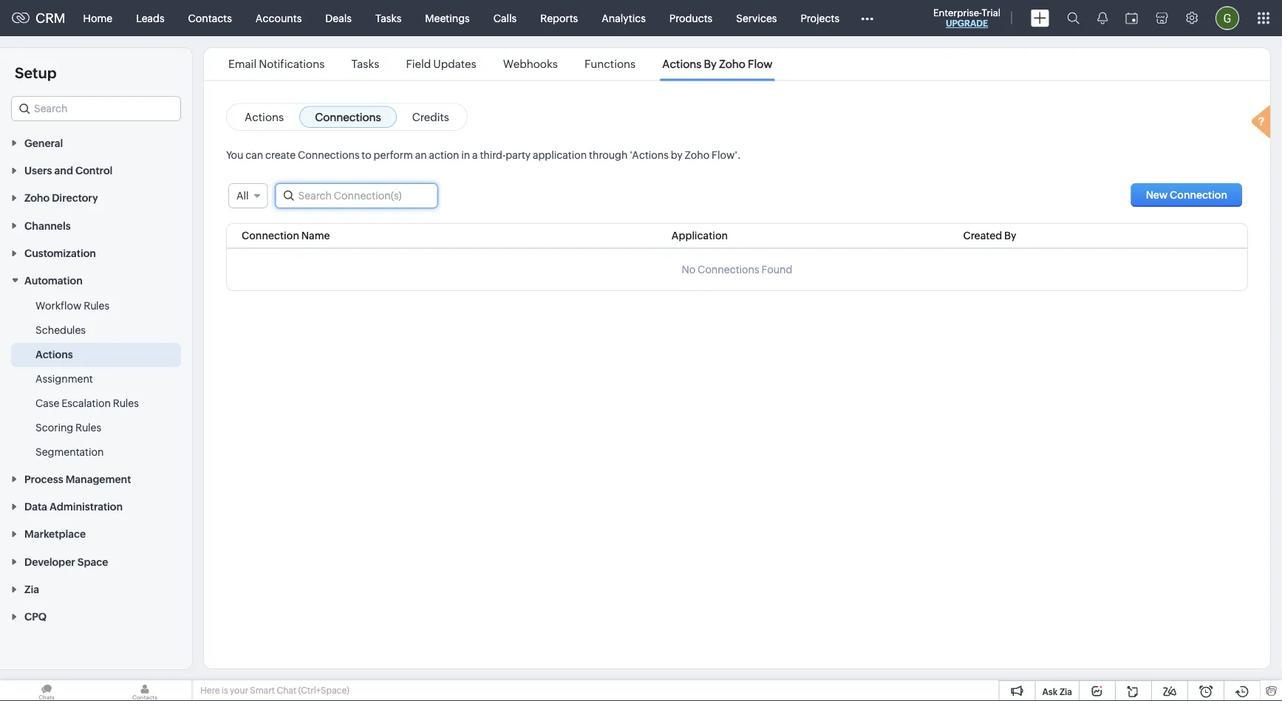 Task type: describe. For each thing, give the bounding box(es) containing it.
actions for actions by zoho flow
[[663, 58, 702, 71]]

can
[[246, 149, 263, 161]]

created by
[[964, 230, 1017, 242]]

accounts
[[256, 12, 302, 24]]

automation region
[[0, 294, 192, 465]]

you
[[226, 149, 244, 161]]

actions tab
[[229, 105, 300, 129]]

assignment
[[35, 373, 93, 385]]

0 vertical spatial tasks link
[[364, 0, 414, 36]]

you can create connections to perform an action in a third-party application through 'actions by zoho flow'.
[[226, 149, 741, 161]]

connections inside "connections" tab
[[315, 111, 381, 123]]

all
[[237, 190, 249, 202]]

process
[[24, 473, 63, 485]]

workflow rules
[[35, 300, 110, 312]]

Other Modules field
[[852, 6, 884, 30]]

flow
[[748, 58, 773, 71]]

schedules link
[[35, 323, 86, 338]]

actions for actions tab
[[245, 111, 284, 123]]

cpq
[[24, 611, 47, 623]]

email
[[228, 58, 257, 71]]

perform
[[374, 149, 413, 161]]

signals image
[[1098, 12, 1108, 24]]

schedules
[[35, 325, 86, 336]]

actions link
[[35, 348, 73, 362]]

functions
[[585, 58, 636, 71]]

cpq button
[[0, 603, 192, 631]]

credits tab
[[397, 105, 465, 129]]

actions by zoho flow
[[663, 58, 773, 71]]

application
[[672, 230, 728, 242]]

analytics link
[[590, 0, 658, 36]]

(ctrl+space)
[[298, 686, 350, 696]]

Search Connection(s) text field
[[276, 184, 437, 208]]

webhooks link
[[501, 58, 560, 71]]

list containing email notifications
[[215, 48, 786, 80]]

no
[[682, 264, 696, 276]]

actions inside automation region
[[35, 349, 73, 361]]

data administration
[[24, 501, 123, 513]]

0 horizontal spatial connection
[[242, 230, 299, 242]]

third-
[[480, 149, 506, 161]]

customization button
[[0, 239, 192, 267]]

zoho directory
[[24, 192, 98, 204]]

scoring
[[35, 422, 73, 434]]

field updates
[[406, 58, 477, 71]]

data administration button
[[0, 493, 192, 520]]

by
[[671, 149, 683, 161]]

is
[[222, 686, 228, 696]]

automation button
[[0, 267, 192, 294]]

home
[[83, 12, 112, 24]]

services
[[737, 12, 777, 24]]

channels
[[24, 220, 71, 232]]

contacts
[[188, 12, 232, 24]]

management
[[66, 473, 131, 485]]

crm link
[[12, 11, 65, 26]]

rules for scoring rules
[[75, 422, 101, 434]]

case escalation rules link
[[35, 396, 139, 411]]

to
[[362, 149, 372, 161]]

space
[[78, 556, 108, 568]]

developer
[[24, 556, 75, 568]]

calendar image
[[1126, 12, 1139, 24]]

scoring rules link
[[35, 421, 101, 435]]

accounts link
[[244, 0, 314, 36]]

1 horizontal spatial zoho
[[685, 149, 710, 161]]

1 horizontal spatial zia
[[1060, 687, 1073, 697]]

field updates link
[[404, 58, 479, 71]]

chats image
[[0, 681, 93, 702]]

chat
[[277, 686, 297, 696]]

an
[[415, 149, 427, 161]]

'actions
[[630, 149, 669, 161]]

found
[[762, 264, 793, 276]]

email notifications
[[228, 58, 325, 71]]

email notifications link
[[226, 58, 327, 71]]

search element
[[1059, 0, 1089, 36]]

process management button
[[0, 465, 192, 493]]

assignment link
[[35, 372, 93, 387]]

administration
[[50, 501, 123, 513]]

1 vertical spatial tasks
[[351, 58, 380, 71]]

and
[[54, 165, 73, 176]]

reports
[[541, 12, 578, 24]]

help icon image
[[1249, 103, 1278, 143]]

a
[[472, 149, 478, 161]]

profile element
[[1207, 0, 1249, 36]]

ask
[[1043, 687, 1058, 697]]

case
[[35, 398, 59, 410]]

deals
[[326, 12, 352, 24]]

data
[[24, 501, 47, 513]]

crm
[[35, 11, 65, 26]]

zia inside zia dropdown button
[[24, 584, 39, 596]]

leads
[[136, 12, 165, 24]]

scoring rules
[[35, 422, 101, 434]]

1 vertical spatial rules
[[113, 398, 139, 410]]

meetings link
[[414, 0, 482, 36]]

field
[[406, 58, 431, 71]]

by for created
[[1005, 230, 1017, 242]]

smart
[[250, 686, 275, 696]]

users
[[24, 165, 52, 176]]

rules for workflow rules
[[84, 300, 110, 312]]

tab list containing actions
[[226, 103, 468, 131]]



Task type: vqa. For each thing, say whether or not it's contained in the screenshot.
the Notes on the left top of page
no



Task type: locate. For each thing, give the bounding box(es) containing it.
action
[[429, 149, 459, 161]]

workflow
[[35, 300, 82, 312]]

zia up cpq
[[24, 584, 39, 596]]

contacts image
[[98, 681, 191, 702]]

ask zia
[[1043, 687, 1073, 697]]

0 horizontal spatial zoho
[[24, 192, 50, 204]]

1 vertical spatial connection
[[242, 230, 299, 242]]

general button
[[0, 129, 192, 156]]

1 vertical spatial connections
[[298, 149, 360, 161]]

by for actions
[[704, 58, 717, 71]]

actions down products
[[663, 58, 702, 71]]

webhooks
[[503, 58, 558, 71]]

tasks
[[376, 12, 402, 24], [351, 58, 380, 71]]

here is your smart chat (ctrl+space)
[[200, 686, 350, 696]]

reports link
[[529, 0, 590, 36]]

application
[[533, 149, 587, 161]]

zoho
[[719, 58, 746, 71], [685, 149, 710, 161], [24, 192, 50, 204]]

2 horizontal spatial zoho
[[719, 58, 746, 71]]

new
[[1147, 189, 1168, 201]]

created
[[964, 230, 1003, 242]]

zia
[[24, 584, 39, 596], [1060, 687, 1073, 697]]

products link
[[658, 0, 725, 36]]

enterprise-
[[934, 7, 982, 18]]

new connection
[[1147, 189, 1228, 201]]

1 vertical spatial by
[[1005, 230, 1017, 242]]

1 vertical spatial zia
[[1060, 687, 1073, 697]]

0 horizontal spatial actions
[[35, 349, 73, 361]]

connection
[[1170, 189, 1228, 201], [242, 230, 299, 242]]

new connection button
[[1132, 183, 1243, 207]]

connections tab
[[300, 105, 397, 129]]

tasks left field
[[351, 58, 380, 71]]

here
[[200, 686, 220, 696]]

updates
[[434, 58, 477, 71]]

connection right new
[[1170, 189, 1228, 201]]

0 vertical spatial connection
[[1170, 189, 1228, 201]]

2 vertical spatial connections
[[698, 264, 760, 276]]

flow'.
[[712, 149, 741, 161]]

zoho directory button
[[0, 184, 192, 211]]

list
[[215, 48, 786, 80]]

general
[[24, 137, 63, 149]]

actions
[[663, 58, 702, 71], [245, 111, 284, 123], [35, 349, 73, 361]]

control
[[75, 165, 113, 176]]

zia right ask
[[1060, 687, 1073, 697]]

connections right no at the top right of the page
[[698, 264, 760, 276]]

1 vertical spatial tasks link
[[349, 58, 382, 71]]

search image
[[1068, 12, 1080, 24]]

actions down schedules link
[[35, 349, 73, 361]]

actions inside tab
[[245, 111, 284, 123]]

automation
[[24, 275, 83, 287]]

None field
[[11, 96, 181, 121]]

0 vertical spatial by
[[704, 58, 717, 71]]

zoho inside dropdown button
[[24, 192, 50, 204]]

connection left the name
[[242, 230, 299, 242]]

by right created
[[1005, 230, 1017, 242]]

segmentation link
[[35, 445, 104, 460]]

1 vertical spatial actions
[[245, 111, 284, 123]]

actions by zoho flow link
[[660, 58, 775, 71]]

projects link
[[789, 0, 852, 36]]

1 vertical spatial zoho
[[685, 149, 710, 161]]

zoho right by
[[685, 149, 710, 161]]

create menu element
[[1023, 0, 1059, 36]]

workflow rules link
[[35, 299, 110, 313]]

name
[[301, 230, 330, 242]]

create menu image
[[1031, 9, 1050, 27]]

0 vertical spatial rules
[[84, 300, 110, 312]]

tasks right the deals
[[376, 12, 402, 24]]

2 vertical spatial actions
[[35, 349, 73, 361]]

services link
[[725, 0, 789, 36]]

0 horizontal spatial zia
[[24, 584, 39, 596]]

upgrade
[[946, 18, 989, 28]]

products
[[670, 12, 713, 24]]

connection name
[[242, 230, 330, 242]]

rules down automation dropdown button
[[84, 300, 110, 312]]

0 vertical spatial connections
[[315, 111, 381, 123]]

no connections found
[[682, 264, 793, 276]]

tasks link
[[364, 0, 414, 36], [349, 58, 382, 71]]

contacts link
[[176, 0, 244, 36]]

calls link
[[482, 0, 529, 36]]

escalation
[[62, 398, 111, 410]]

actions up can at the top left of page
[[245, 111, 284, 123]]

connections left to
[[298, 149, 360, 161]]

developer space button
[[0, 548, 192, 575]]

connections up to
[[315, 111, 381, 123]]

credits
[[412, 111, 449, 123]]

2 vertical spatial rules
[[75, 422, 101, 434]]

zoho down users
[[24, 192, 50, 204]]

customization
[[24, 247, 96, 259]]

through
[[589, 149, 628, 161]]

enterprise-trial upgrade
[[934, 7, 1001, 28]]

profile image
[[1216, 6, 1240, 30]]

in
[[462, 149, 470, 161]]

0 vertical spatial zia
[[24, 584, 39, 596]]

party
[[506, 149, 531, 161]]

rules
[[84, 300, 110, 312], [113, 398, 139, 410], [75, 422, 101, 434]]

tab list
[[226, 103, 468, 131]]

trial
[[982, 7, 1001, 18]]

notifications
[[259, 58, 325, 71]]

calls
[[494, 12, 517, 24]]

zoho left flow
[[719, 58, 746, 71]]

users and control
[[24, 165, 113, 176]]

2 vertical spatial zoho
[[24, 192, 50, 204]]

tasks link right the deals
[[364, 0, 414, 36]]

analytics
[[602, 12, 646, 24]]

functions link
[[583, 58, 638, 71]]

0 vertical spatial actions
[[663, 58, 702, 71]]

2 horizontal spatial actions
[[663, 58, 702, 71]]

0 vertical spatial zoho
[[719, 58, 746, 71]]

home link
[[71, 0, 124, 36]]

tasks link left field
[[349, 58, 382, 71]]

by down products
[[704, 58, 717, 71]]

projects
[[801, 12, 840, 24]]

marketplace button
[[0, 520, 192, 548]]

rules right escalation
[[113, 398, 139, 410]]

zia button
[[0, 575, 192, 603]]

your
[[230, 686, 248, 696]]

segmentation
[[35, 447, 104, 458]]

by
[[704, 58, 717, 71], [1005, 230, 1017, 242]]

1 horizontal spatial actions
[[245, 111, 284, 123]]

Search text field
[[12, 97, 180, 121]]

0 vertical spatial tasks
[[376, 12, 402, 24]]

connection inside the new connection button
[[1170, 189, 1228, 201]]

signals element
[[1089, 0, 1117, 36]]

marketplace
[[24, 529, 86, 540]]

channels button
[[0, 211, 192, 239]]

1 horizontal spatial by
[[1005, 230, 1017, 242]]

rules down case escalation rules
[[75, 422, 101, 434]]

1 horizontal spatial connection
[[1170, 189, 1228, 201]]

0 horizontal spatial by
[[704, 58, 717, 71]]



